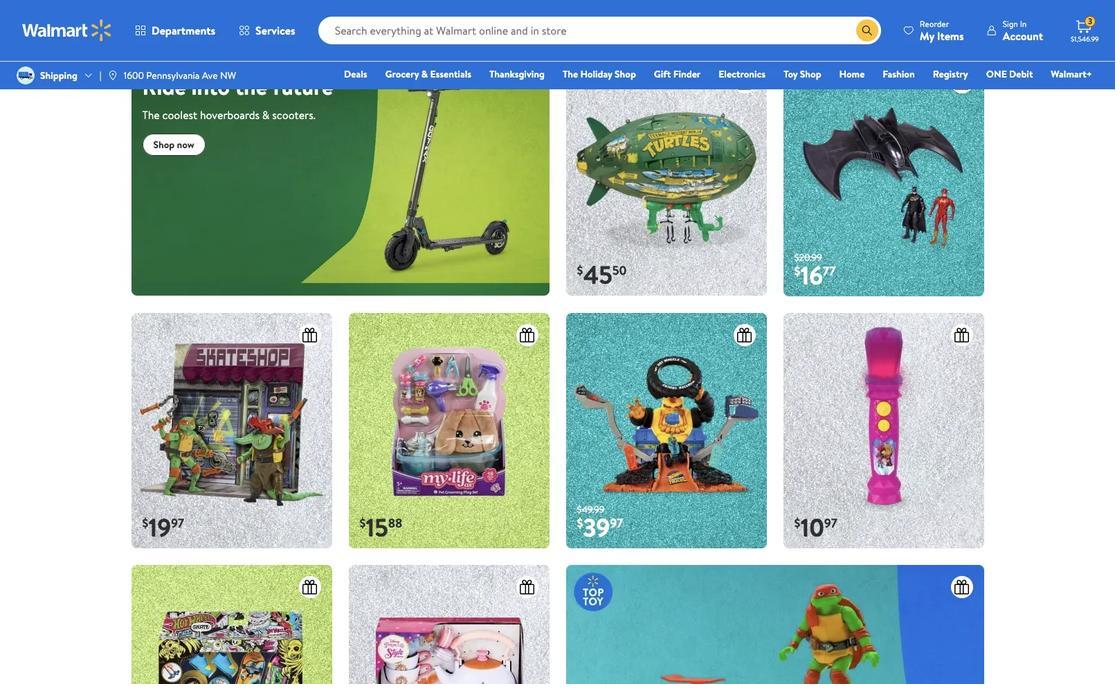 Task type: locate. For each thing, give the bounding box(es) containing it.
the left the coolest
[[142, 108, 160, 123]]

the
[[563, 67, 578, 81], [142, 108, 160, 123]]

&
[[421, 67, 428, 81], [262, 108, 270, 123]]

$ inside $ 19 97
[[142, 515, 148, 532]]

Walmart Site-Wide search field
[[318, 17, 881, 44]]

toy shop
[[784, 67, 822, 81]]

$ for 10
[[795, 515, 801, 532]]

$ inside $ 45 50
[[577, 262, 583, 279]]

registry link
[[927, 66, 975, 82]]

disney princess style collection sweet stylin' pretend tea playset image
[[349, 565, 549, 684]]

hoverboards
[[200, 108, 260, 123]]

shop left now
[[153, 138, 175, 152]]

shop right holiday
[[615, 67, 636, 81]]

into
[[191, 72, 230, 102]]

 image right | on the left
[[107, 70, 118, 81]]

19
[[148, 511, 171, 545]]

the holiday shop link
[[557, 66, 642, 82]]

teenage mutant ninja turtles half pipe remote control raphael, 2 piece green & red image
[[566, 565, 984, 684]]

2 horizontal spatial 97
[[825, 515, 838, 532]]

2 97 from the left
[[610, 515, 623, 532]]

essentials
[[430, 67, 472, 81]]

shop inside button
[[153, 138, 175, 152]]

0 vertical spatial &
[[421, 67, 428, 81]]

$ inside the $ 20 99
[[142, 10, 148, 27]]

nw
[[220, 69, 236, 82]]

0 horizontal spatial 99
[[177, 10, 191, 27]]

97
[[171, 515, 184, 532], [610, 515, 623, 532], [825, 515, 838, 532]]

ride
[[142, 72, 186, 102]]

coolest
[[162, 108, 197, 123]]

1 horizontal spatial 97
[[610, 515, 623, 532]]

1 horizontal spatial the
[[563, 67, 578, 81]]

10
[[801, 511, 825, 545]]

walmart image
[[22, 19, 112, 42]]

88
[[388, 515, 403, 532]]

search icon image
[[862, 25, 873, 36]]

deals
[[344, 67, 367, 81]]

$ 45 50
[[577, 258, 627, 292]]

16
[[801, 258, 823, 293]]

toy
[[784, 67, 798, 81]]

future
[[273, 72, 333, 102]]

sign
[[1003, 18, 1018, 29]]

$ 19 97
[[142, 511, 184, 545]]

the holiday shop
[[563, 67, 636, 81]]

trolls 3 movie sing along microphone with built in songs image
[[783, 313, 984, 549]]

$49.99
[[577, 503, 605, 516]]

hot wheels skate neon bones tony hawk set of 4 fingerboards and 2 pairs of skate shoes image
[[131, 565, 332, 684]]

0 horizontal spatial &
[[262, 108, 270, 123]]

$ inside $20.99 $ 16 77
[[795, 263, 801, 280]]

sign in account
[[1003, 18, 1043, 43]]

1 99 from the left
[[177, 10, 191, 27]]

ride into the future the coolest hoverboards & scooters.
[[142, 72, 333, 123]]

walmart+
[[1051, 67, 1093, 81]]

97 inside $ 10 97
[[825, 515, 838, 532]]

the
[[235, 72, 267, 102]]

services
[[256, 23, 295, 38]]

77
[[823, 263, 836, 280]]

 image left 'shipping'
[[17, 66, 35, 84]]

$
[[142, 10, 148, 27], [360, 10, 366, 27], [577, 262, 583, 279], [795, 263, 801, 280], [142, 515, 148, 532], [360, 515, 366, 532], [577, 515, 583, 532], [795, 515, 801, 532]]

shipping
[[40, 69, 77, 82]]

0 horizontal spatial shop
[[153, 138, 175, 152]]

debit
[[1010, 67, 1033, 81]]

99
[[177, 10, 191, 27], [379, 10, 392, 27]]

1 97 from the left
[[171, 515, 184, 532]]

grocery
[[385, 67, 419, 81]]

$ 10 97
[[795, 511, 838, 545]]

reorder my items
[[920, 18, 964, 43]]

shop
[[615, 67, 636, 81], [800, 67, 822, 81], [153, 138, 175, 152]]

departments
[[152, 23, 215, 38]]

99 inside the $ 20 99
[[177, 10, 191, 27]]

1 horizontal spatial &
[[421, 67, 428, 81]]

account
[[1003, 28, 1043, 43]]

ave
[[202, 69, 218, 82]]

shop now button
[[142, 134, 206, 156]]

& left the scooters.
[[262, 108, 270, 123]]

1 horizontal spatial  image
[[107, 70, 118, 81]]

0 horizontal spatial 97
[[171, 515, 184, 532]]

walmart+ link
[[1045, 66, 1099, 82]]

teenage mutant ninja turtles 81296 classic turtle blimp image
[[566, 60, 767, 296]]

deals link
[[338, 66, 374, 82]]

$1,546.99
[[1071, 34, 1099, 44]]

3 97 from the left
[[825, 515, 838, 532]]

 image for shipping
[[17, 66, 35, 84]]

shop right toy
[[800, 67, 822, 81]]

finder
[[674, 67, 701, 81]]

electronics
[[719, 67, 766, 81]]

 image
[[131, 60, 549, 296]]

$49.99 $ 39 97
[[577, 503, 623, 545]]

$ inside '$ 7 99'
[[360, 10, 366, 27]]

99 for 7
[[379, 10, 392, 27]]

$ inside $ 10 97
[[795, 515, 801, 532]]

99 up 1600 pennsylvania ave nw
[[177, 10, 191, 27]]

holiday
[[581, 67, 613, 81]]

1 vertical spatial &
[[262, 108, 270, 123]]

20
[[148, 6, 177, 40]]

items
[[937, 28, 964, 43]]

$ inside $ 15 88
[[360, 515, 366, 532]]

99 inside '$ 7 99'
[[379, 10, 392, 27]]

the left holiday
[[563, 67, 578, 81]]

hot wheels monster trucks arena smashers mega-wrex vs. crushzilla takedown playset image
[[566, 313, 767, 549]]

97 inside $ 19 97
[[171, 515, 184, 532]]

 image
[[17, 66, 35, 84], [107, 70, 118, 81]]

1 horizontal spatial 99
[[379, 10, 392, 27]]

thanksgiving link
[[483, 66, 551, 82]]

1 vertical spatial the
[[142, 108, 160, 123]]

2 99 from the left
[[379, 10, 392, 27]]

0 horizontal spatial  image
[[17, 66, 35, 84]]

services button
[[227, 14, 307, 47]]

& right grocery
[[421, 67, 428, 81]]

0 horizontal spatial the
[[142, 108, 160, 123]]

scooters.
[[272, 108, 316, 123]]

99 up grocery
[[379, 10, 392, 27]]



Task type: vqa. For each thing, say whether or not it's contained in the screenshot.
2nd 97 from the right
yes



Task type: describe. For each thing, give the bounding box(es) containing it.
grocery & essentials
[[385, 67, 472, 81]]

one debit
[[987, 67, 1033, 81]]

97 for 19
[[171, 515, 184, 532]]

my
[[920, 28, 935, 43]]

97 inside $49.99 $ 39 97
[[610, 515, 623, 532]]

50
[[613, 262, 627, 279]]

fashion
[[883, 67, 915, 81]]

gift finder link
[[648, 66, 707, 82]]

3 $1,546.99
[[1071, 15, 1099, 44]]

reorder
[[920, 18, 950, 29]]

$ inside $49.99 $ 39 97
[[577, 515, 583, 532]]

gift finder
[[654, 67, 701, 81]]

45
[[583, 258, 613, 292]]

99 for 20
[[177, 10, 191, 27]]

$20.99 $ 16 77
[[795, 250, 836, 293]]

$ for 7
[[360, 10, 366, 27]]

one debit link
[[980, 66, 1040, 82]]

home
[[840, 67, 865, 81]]

$ 15 88
[[360, 511, 403, 545]]

$ for 45
[[577, 262, 583, 279]]

0 vertical spatial the
[[563, 67, 578, 81]]

grocery & essentials link
[[379, 66, 478, 82]]

15
[[366, 511, 388, 545]]

dc comics: the flash ultimate batwing set, with 2 action figures image
[[783, 60, 984, 297]]

home link
[[833, 66, 871, 82]]

one
[[987, 67, 1007, 81]]

1 horizontal spatial shop
[[615, 67, 636, 81]]

1600 pennsylvania ave nw
[[124, 69, 236, 82]]

my life as pet grooming play set for 18-inch dolls, 18 pieces included image
[[349, 313, 549, 549]]

7
[[366, 6, 379, 40]]

97 for 10
[[825, 515, 838, 532]]

$ 20 99
[[142, 6, 191, 40]]

$ for 19
[[142, 515, 148, 532]]

 image for 1600 pennsylvania ave nw
[[107, 70, 118, 81]]

& inside ride into the future the coolest hoverboards & scooters.
[[262, 108, 270, 123]]

registry
[[933, 67, 969, 81]]

1600
[[124, 69, 144, 82]]

2 horizontal spatial shop
[[800, 67, 822, 81]]

gift
[[654, 67, 671, 81]]

now
[[177, 138, 194, 152]]

39
[[583, 511, 610, 545]]

fashion link
[[877, 66, 921, 82]]

$20.99
[[795, 250, 822, 264]]

Search search field
[[318, 17, 881, 44]]

$ 7 99
[[360, 6, 392, 40]]

departments button
[[123, 14, 227, 47]]

the inside ride into the future the coolest hoverboards & scooters.
[[142, 108, 160, 123]]

pennsylvania
[[146, 69, 200, 82]]

|
[[100, 69, 102, 82]]

$ for 15
[[360, 515, 366, 532]]

shop now
[[153, 138, 194, 152]]

$ for 20
[[142, 10, 148, 27]]

toy shop link
[[778, 66, 828, 82]]

in
[[1020, 18, 1027, 29]]

thanksgiving
[[490, 67, 545, 81]]

teenage mutant ninja turtles mutant figure 2 pk - mikey vs leatherhead image
[[131, 313, 332, 549]]

3
[[1089, 15, 1093, 27]]

electronics link
[[713, 66, 772, 82]]



